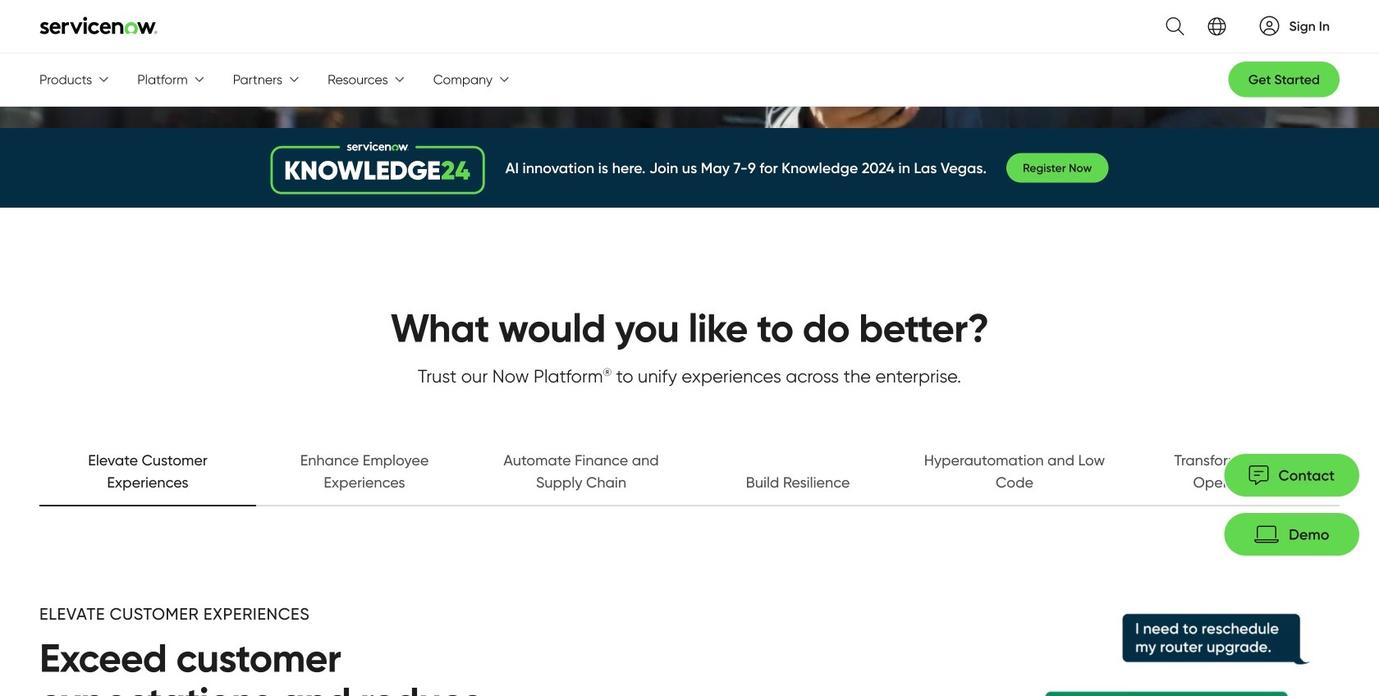 Task type: describe. For each thing, give the bounding box(es) containing it.
servicenow image
[[39, 16, 158, 34]]

arc image
[[1260, 16, 1280, 36]]

search image
[[1157, 7, 1184, 45]]

play ambient video image
[[1301, 76, 1320, 95]]



Task type: vqa. For each thing, say whether or not it's contained in the screenshot.
the ServiceNow image
yes



Task type: locate. For each thing, give the bounding box(es) containing it.
play ambient video element
[[1287, 63, 1333, 109]]



